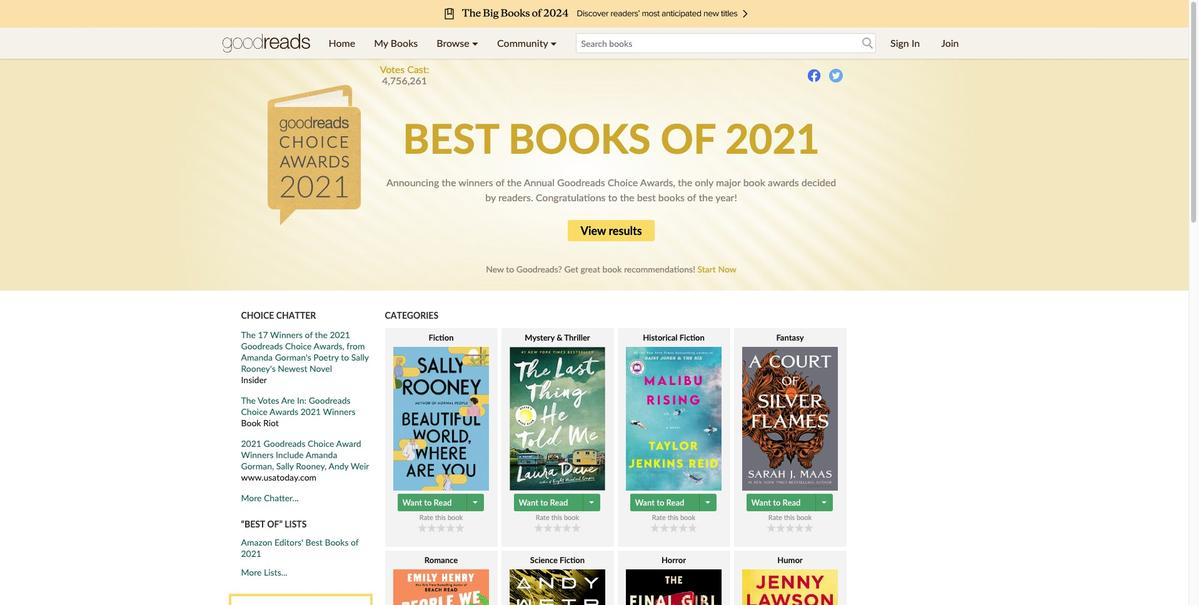 Task type: describe. For each thing, give the bounding box(es) containing it.
start now link
[[698, 264, 737, 275]]

this for fantasy
[[784, 514, 795, 522]]

4,756,261
[[382, 74, 427, 86]]

historical fiction link
[[618, 332, 730, 491]]

2021 goodreads choice award winners include amanda gorman, sally rooney, andy weir www.usatoday.com
[[241, 439, 369, 483]]

choice inside the 17 winners of the 2021 goodreads choice awards, from amanda gorman's poetry to sally rooney's newest novel insider
[[285, 341, 312, 352]]

amanda inside the 17 winners of the 2021 goodreads choice awards, from amanda gorman's poetry to sally rooney's newest novel insider
[[241, 352, 273, 363]]

mystery & thriller
[[525, 333, 590, 343]]

the final girl support group image
[[626, 570, 722, 606]]

humor link
[[734, 555, 847, 606]]

sally inside the 17 winners of the 2021 goodreads choice awards, from amanda gorman's poetry to sally rooney's newest novel insider
[[351, 352, 369, 363]]

get
[[565, 264, 579, 275]]

andy
[[329, 461, 349, 472]]

romance link
[[385, 555, 498, 606]]

malibu rising image
[[626, 347, 722, 491]]

newest
[[278, 364, 307, 374]]

to right "new" on the top of page
[[506, 264, 514, 275]]

science fiction
[[530, 556, 585, 566]]

this for historical fiction
[[668, 514, 679, 522]]

awards
[[768, 176, 799, 188]]

view
[[581, 224, 606, 238]]

historical
[[643, 333, 678, 343]]

awards, for from
[[314, 341, 345, 352]]

Search books text field
[[576, 33, 877, 53]]

chatter...
[[264, 493, 299, 504]]

annual
[[524, 176, 555, 188]]

riot
[[263, 418, 279, 429]]

the votes are in: goodreads choice awards 2021 winners link
[[241, 395, 356, 417]]

rate for mystery & thriller
[[536, 514, 550, 522]]

book for historical fiction
[[681, 514, 696, 522]]

fiction for historical fiction
[[680, 333, 705, 343]]

"best
[[241, 519, 265, 530]]

choice inside the votes are in: goodreads choice awards 2021 winners book riot
[[241, 407, 268, 417]]

browse ▾
[[437, 37, 479, 49]]

of inside amazon editors' best books of 2021
[[351, 538, 359, 548]]

humor
[[778, 556, 803, 566]]

17
[[258, 330, 268, 340]]

of inside the 17 winners of the 2021 goodreads choice awards, from amanda gorman's poetry to sally rooney's newest novel insider
[[305, 330, 313, 340]]

rate this book for fantasy
[[769, 514, 812, 522]]

read for fantasy
[[783, 498, 801, 508]]

horror link
[[618, 555, 730, 606]]

winners
[[459, 176, 493, 188]]

include
[[276, 450, 304, 461]]

fantasy
[[777, 333, 804, 343]]

major
[[716, 176, 741, 188]]

people we meet on vacation image
[[394, 570, 489, 606]]

sally inside 2021 goodreads choice award winners include amanda gorman, sally rooney, andy weir www.usatoday.com
[[276, 461, 294, 472]]

www.usatoday.com
[[241, 472, 317, 483]]

romance
[[425, 556, 458, 566]]

in
[[912, 37, 920, 49]]

mystery
[[525, 333, 555, 343]]

the for the votes are in: goodreads choice awards 2021 winners book riot
[[241, 395, 256, 406]]

from
[[347, 341, 365, 352]]

lists
[[285, 519, 307, 530]]

home link
[[319, 28, 365, 59]]

the votes are in: goodreads choice awards 2021 winners book riot
[[241, 395, 356, 429]]

to up horror
[[657, 498, 665, 508]]

the most anticipated books of 2024 image
[[94, 0, 1095, 28]]

of"
[[267, 519, 283, 530]]

browse
[[437, 37, 470, 49]]

want for fantasy
[[752, 498, 771, 508]]

goodreads inside the 17 winners of the 2021 goodreads choice awards, from amanda gorman's poetry to sally rooney's newest novel insider
[[241, 341, 283, 352]]

join
[[942, 37, 959, 49]]

recommendations!
[[624, 264, 696, 275]]

sign
[[891, 37, 910, 49]]

book right great
[[603, 264, 622, 275]]

my books
[[374, 37, 418, 49]]

fiction inside "link"
[[429, 333, 454, 343]]

of down only
[[688, 191, 697, 203]]

the inside the 17 winners of the 2021 goodreads choice awards, from amanda gorman's poetry to sally rooney's newest novel insider
[[315, 330, 328, 340]]

horror
[[662, 556, 686, 566]]

year!
[[716, 191, 737, 203]]

view results link
[[568, 220, 655, 242]]

to inside the 17 winners of the 2021 goodreads choice awards, from amanda gorman's poetry to sally rooney's newest novel insider
[[341, 352, 349, 363]]

fiction for science fiction
[[560, 556, 585, 566]]

rate for fantasy
[[769, 514, 783, 522]]

this for mystery & thriller
[[552, 514, 563, 522]]

choice inside announcing the winners of the annual goodreads choice awards, the only major book awards decided by readers. congratulations to the best books of the year!
[[608, 176, 638, 188]]

view results
[[581, 224, 642, 238]]

read for fiction
[[434, 498, 452, 508]]

books inside amazon editors' best books of 2021
[[325, 538, 349, 548]]

to up science
[[541, 498, 548, 508]]

by
[[486, 191, 496, 203]]

my
[[374, 37, 388, 49]]

rate this book for historical fiction
[[652, 514, 696, 522]]

start
[[698, 264, 716, 275]]

▾ for browse ▾
[[472, 37, 479, 49]]

votes cast: 4,756,261
[[380, 63, 430, 86]]

book for fiction
[[448, 514, 463, 522]]

amazon editors' best books of 2021 link
[[241, 538, 359, 559]]

amazon editors' best books of 2021
[[241, 538, 359, 559]]

awards
[[270, 407, 299, 417]]

announcing the winners of the annual goodreads choice awards, the only major book awards decided by readers. congratulations to the best books of the year!
[[387, 176, 837, 203]]

fiction link
[[385, 332, 498, 491]]

more for more lists...
[[241, 568, 262, 578]]

more chatter... link
[[241, 493, 373, 504]]

a ​court of silver flames (a court of thorns and roses, #4) image
[[743, 347, 838, 491]]

share on twitter image
[[829, 69, 843, 83]]

mystery & thriller link
[[501, 332, 614, 491]]

amazon
[[241, 538, 272, 548]]

2021 inside 2021 goodreads choice award winners include amanda gorman, sally rooney, andy weir www.usatoday.com
[[241, 439, 262, 449]]

historical fiction
[[643, 333, 705, 343]]

more for more chatter...
[[241, 493, 262, 504]]

beautiful world, where are you image
[[394, 347, 489, 491]]

this for fiction
[[435, 514, 446, 522]]

the up "readers."
[[507, 176, 522, 188]]

poetry
[[314, 352, 339, 363]]

best
[[637, 191, 656, 203]]

in:
[[297, 395, 307, 406]]

rate for historical fiction
[[652, 514, 666, 522]]

the left winners
[[442, 176, 456, 188]]

goodreads inside announcing the winners of the annual goodreads choice awards, the only major book awards decided by readers. congratulations to the best books of the year!
[[558, 176, 605, 188]]

community
[[497, 37, 548, 49]]

the left only
[[678, 176, 693, 188]]

the last thing he told me image
[[510, 347, 606, 491]]

more chatter...
[[241, 493, 299, 504]]

are
[[281, 395, 295, 406]]



Task type: vqa. For each thing, say whether or not it's contained in the screenshot.
the right ,
no



Task type: locate. For each thing, give the bounding box(es) containing it.
▾ inside dropdown button
[[472, 37, 479, 49]]

2 want from the left
[[519, 498, 539, 508]]

science fiction link
[[501, 555, 614, 606]]

want to read button up horror
[[630, 494, 701, 512]]

book for mystery & thriller
[[564, 514, 579, 522]]

fiction
[[429, 333, 454, 343], [680, 333, 705, 343], [560, 556, 585, 566]]

want
[[403, 498, 422, 508], [519, 498, 539, 508], [635, 498, 655, 508], [752, 498, 771, 508]]

lists...
[[264, 568, 288, 578]]

want to read button up science
[[514, 494, 585, 512]]

rooney's
[[241, 364, 276, 374]]

0 vertical spatial votes
[[380, 63, 405, 75]]

rate for fiction
[[420, 514, 433, 522]]

choice up best
[[608, 176, 638, 188]]

1 horizontal spatial books
[[391, 37, 418, 49]]

goodreads inside the votes are in: goodreads choice awards 2021 winners book riot
[[309, 395, 351, 406]]

want for historical fiction
[[635, 498, 655, 508]]

4 rate from the left
[[769, 514, 783, 522]]

of down chatter
[[305, 330, 313, 340]]

1 want from the left
[[403, 498, 422, 508]]

rate up science
[[536, 514, 550, 522]]

more
[[241, 493, 262, 504], [241, 568, 262, 578]]

books inside my books link
[[391, 37, 418, 49]]

1 vertical spatial awards,
[[314, 341, 345, 352]]

the left best
[[620, 191, 635, 203]]

2 read from the left
[[550, 498, 568, 508]]

the
[[442, 176, 456, 188], [507, 176, 522, 188], [678, 176, 693, 188], [620, 191, 635, 203], [699, 191, 714, 203], [315, 330, 328, 340]]

3 rate from the left
[[652, 514, 666, 522]]

more up "best at the left
[[241, 493, 262, 504]]

menu
[[319, 28, 567, 59]]

want to read for mystery & thriller
[[519, 498, 568, 508]]

book up horror
[[681, 514, 696, 522]]

want to read button for historical fiction
[[630, 494, 701, 512]]

fiction inside "link"
[[560, 556, 585, 566]]

the left 17
[[241, 330, 256, 340]]

2021 down amazon
[[241, 549, 262, 559]]

to up "romance"
[[424, 498, 432, 508]]

2 want to read from the left
[[519, 498, 568, 508]]

0 horizontal spatial fiction
[[429, 333, 454, 343]]

more left 'lists...'
[[241, 568, 262, 578]]

my books link
[[365, 28, 427, 59]]

goodreads up 'include'
[[264, 439, 306, 449]]

rate up "romance"
[[420, 514, 433, 522]]

awards, up poetry
[[314, 341, 345, 352]]

categories
[[385, 310, 439, 321]]

cast:
[[407, 63, 430, 75]]

want for fiction
[[403, 498, 422, 508]]

home
[[329, 37, 355, 49]]

1 vertical spatial votes
[[258, 395, 279, 406]]

choice up book
[[241, 407, 268, 417]]

2021 up from
[[330, 330, 350, 340]]

Search for books to add to your shelves search field
[[576, 33, 877, 53]]

1 read from the left
[[434, 498, 452, 508]]

1 rate from the left
[[420, 514, 433, 522]]

1 vertical spatial books
[[325, 538, 349, 548]]

goodreads up "congratulations"
[[558, 176, 605, 188]]

2 this from the left
[[552, 514, 563, 522]]

share on facebook image
[[808, 69, 822, 83]]

browse ▾ button
[[427, 28, 488, 59]]

2021 inside amazon editors' best books of 2021
[[241, 549, 262, 559]]

2021 down book
[[241, 439, 262, 449]]

2 ▾ from the left
[[551, 37, 557, 49]]

votes inside the votes are in: goodreads choice awards 2021 winners book riot
[[258, 395, 279, 406]]

3 rate this book from the left
[[652, 514, 696, 522]]

sign in
[[891, 37, 920, 49]]

weir
[[351, 461, 369, 472]]

2021 goodreads choice award winners include amanda gorman, sally rooney, andy weir link
[[241, 439, 369, 472]]

want to read button up humor
[[747, 494, 817, 512]]

rate up humor
[[769, 514, 783, 522]]

the down only
[[699, 191, 714, 203]]

book up humor
[[797, 514, 812, 522]]

to
[[608, 191, 618, 203], [506, 264, 514, 275], [341, 352, 349, 363], [424, 498, 432, 508], [541, 498, 548, 508], [657, 498, 665, 508], [773, 498, 781, 508]]

rooney,
[[296, 461, 327, 472]]

amanda inside 2021 goodreads choice award winners include amanda gorman, sally rooney, andy weir www.usatoday.com
[[306, 450, 337, 461]]

community ▾
[[497, 37, 557, 49]]

book right major
[[744, 176, 766, 188]]

more lists... link
[[241, 568, 373, 579]]

winners down choice chatter
[[270, 330, 303, 340]]

join link
[[932, 28, 969, 59]]

of up by
[[496, 176, 505, 188]]

book
[[241, 418, 261, 429]]

1 horizontal spatial votes
[[380, 63, 405, 75]]

novel
[[310, 364, 332, 374]]

insider
[[241, 375, 267, 385]]

goodreads?
[[517, 264, 562, 275]]

rate this book up horror
[[652, 514, 696, 522]]

choice
[[608, 176, 638, 188], [241, 310, 274, 321], [285, 341, 312, 352], [241, 407, 268, 417], [308, 439, 334, 449]]

want to read button up "romance"
[[398, 494, 468, 512]]

book
[[744, 176, 766, 188], [603, 264, 622, 275], [448, 514, 463, 522], [564, 514, 579, 522], [681, 514, 696, 522], [797, 514, 812, 522]]

winners up award
[[323, 407, 356, 417]]

the for the 17 winners of the 2021 goodreads choice awards, from amanda gorman's poetry to sally rooney's newest novel insider
[[241, 330, 256, 340]]

1 vertical spatial more
[[241, 568, 262, 578]]

2 vertical spatial winners
[[241, 450, 274, 461]]

the up poetry
[[315, 330, 328, 340]]

&
[[557, 333, 563, 343]]

rate this book up the science fiction
[[536, 514, 579, 522]]

choice inside 2021 goodreads choice award winners include amanda gorman, sally rooney, andy weir www.usatoday.com
[[308, 439, 334, 449]]

2021 inside the votes are in: goodreads choice awards 2021 winners book riot
[[301, 407, 321, 417]]

rate this book up humor
[[769, 514, 812, 522]]

1 rate this book from the left
[[420, 514, 463, 522]]

now
[[719, 264, 737, 275]]

community ▾ button
[[488, 28, 567, 59]]

choice up 17
[[241, 310, 274, 321]]

"best of" lists
[[241, 519, 307, 530]]

menu containing home
[[319, 28, 567, 59]]

▾ for community ▾
[[551, 37, 557, 49]]

the 17 winners of the 2021 goodreads choice awards, from amanda gorman's poetry to sally rooney's newest novel insider
[[241, 330, 369, 385]]

more lists...
[[241, 568, 288, 578]]

1 want to read button from the left
[[398, 494, 468, 512]]

sally
[[351, 352, 369, 363], [276, 461, 294, 472]]

2021 inside the 17 winners of the 2021 goodreads choice awards, from amanda gorman's poetry to sally rooney's newest novel insider
[[330, 330, 350, 340]]

▾
[[472, 37, 479, 49], [551, 37, 557, 49]]

2 horizontal spatial fiction
[[680, 333, 705, 343]]

sally down 'include'
[[276, 461, 294, 472]]

to inside announcing the winners of the annual goodreads choice awards, the only major book awards decided by readers. congratulations to the best books of the year!
[[608, 191, 618, 203]]

want to read up science
[[519, 498, 568, 508]]

4 want to read from the left
[[752, 498, 801, 508]]

winners up gorman,
[[241, 450, 274, 461]]

votes inside votes cast: 4,756,261
[[380, 63, 405, 75]]

winners
[[270, 330, 303, 340], [323, 407, 356, 417], [241, 450, 274, 461]]

books right my
[[391, 37, 418, 49]]

rate this book for mystery & thriller
[[536, 514, 579, 522]]

goodreads down 17
[[241, 341, 283, 352]]

read
[[434, 498, 452, 508], [550, 498, 568, 508], [667, 498, 685, 508], [783, 498, 801, 508]]

want to read button for fantasy
[[747, 494, 817, 512]]

this up humor
[[784, 514, 795, 522]]

book inside announcing the winners of the annual goodreads choice awards, the only major book awards decided by readers. congratulations to the best books of the year!
[[744, 176, 766, 188]]

1 vertical spatial sally
[[276, 461, 294, 472]]

only
[[695, 176, 714, 188]]

0 horizontal spatial amanda
[[241, 352, 273, 363]]

4 rate this book from the left
[[769, 514, 812, 522]]

rate up horror
[[652, 514, 666, 522]]

awards, inside the 17 winners of the 2021 goodreads choice awards, from amanda gorman's poetry to sally rooney's newest novel insider
[[314, 341, 345, 352]]

goodreads
[[558, 176, 605, 188], [241, 341, 283, 352], [309, 395, 351, 406], [264, 439, 306, 449]]

1 horizontal spatial sally
[[351, 352, 369, 363]]

of right best
[[351, 538, 359, 548]]

0 horizontal spatial votes
[[258, 395, 279, 406]]

congratulations
[[536, 191, 606, 203]]

0 horizontal spatial sally
[[276, 461, 294, 472]]

0 vertical spatial the
[[241, 330, 256, 340]]

1 want to read from the left
[[403, 498, 452, 508]]

want to read for historical fiction
[[635, 498, 685, 508]]

▾ right browse at the left of page
[[472, 37, 479, 49]]

want for mystery & thriller
[[519, 498, 539, 508]]

read up the science fiction
[[550, 498, 568, 508]]

0 horizontal spatial books
[[325, 538, 349, 548]]

read up humor
[[783, 498, 801, 508]]

0 horizontal spatial awards,
[[314, 341, 345, 352]]

to down from
[[341, 352, 349, 363]]

2 the from the top
[[241, 395, 256, 406]]

choice up gorman's on the bottom left
[[285, 341, 312, 352]]

amanda up rooney,
[[306, 450, 337, 461]]

sign in link
[[882, 28, 930, 59]]

amanda up rooney's
[[241, 352, 273, 363]]

science
[[530, 556, 558, 566]]

choice chatter
[[241, 310, 316, 321]]

4 want to read button from the left
[[747, 494, 817, 512]]

the inside the votes are in: goodreads choice awards 2021 winners book riot
[[241, 395, 256, 406]]

want to read up humor
[[752, 498, 801, 508]]

best
[[306, 538, 323, 548]]

3 want to read from the left
[[635, 498, 685, 508]]

1 horizontal spatial amanda
[[306, 450, 337, 461]]

new to goodreads? get great book recommendations! start now
[[486, 264, 737, 275]]

chatter
[[276, 310, 316, 321]]

▾ right community
[[551, 37, 557, 49]]

0 vertical spatial winners
[[270, 330, 303, 340]]

the
[[241, 330, 256, 340], [241, 395, 256, 406]]

0 vertical spatial amanda
[[241, 352, 273, 363]]

votes
[[380, 63, 405, 75], [258, 395, 279, 406]]

votes up awards
[[258, 395, 279, 406]]

2 more from the top
[[241, 568, 262, 578]]

winners inside 2021 goodreads choice award winners include amanda gorman, sally rooney, andy weir www.usatoday.com
[[241, 450, 274, 461]]

awards, inside announcing the winners of the annual goodreads choice awards, the only major book awards decided by readers. congratulations to the best books of the year!
[[640, 176, 676, 188]]

winners inside the votes are in: goodreads choice awards 2021 winners book riot
[[323, 407, 356, 417]]

0 vertical spatial books
[[391, 37, 418, 49]]

1 horizontal spatial awards,
[[640, 176, 676, 188]]

fiction right science
[[560, 556, 585, 566]]

readers.
[[499, 191, 534, 203]]

fiction down categories
[[429, 333, 454, 343]]

want to read button for mystery & thriller
[[514, 494, 585, 512]]

gorman's
[[275, 352, 311, 363]]

1 vertical spatial amanda
[[306, 450, 337, 461]]

1 the from the top
[[241, 330, 256, 340]]

1 horizontal spatial ▾
[[551, 37, 557, 49]]

goodreads inside 2021 goodreads choice award winners include amanda gorman, sally rooney, andy weir www.usatoday.com
[[264, 439, 306, 449]]

results
[[609, 224, 642, 238]]

▾ inside popup button
[[551, 37, 557, 49]]

0 vertical spatial more
[[241, 493, 262, 504]]

want to read for fantasy
[[752, 498, 801, 508]]

this up horror
[[668, 514, 679, 522]]

announcing
[[387, 176, 439, 188]]

read up horror
[[667, 498, 685, 508]]

this up the science fiction
[[552, 514, 563, 522]]

0 vertical spatial awards,
[[640, 176, 676, 188]]

3 want from the left
[[635, 498, 655, 508]]

sally down from
[[351, 352, 369, 363]]

book for fantasy
[[797, 514, 812, 522]]

great
[[581, 264, 601, 275]]

to up humor
[[773, 498, 781, 508]]

awards, up best
[[640, 176, 676, 188]]

read for mystery & thriller
[[550, 498, 568, 508]]

want to read button for fiction
[[398, 494, 468, 512]]

book up the science fiction
[[564, 514, 579, 522]]

awards,
[[640, 176, 676, 188], [314, 341, 345, 352]]

2 rate this book from the left
[[536, 514, 579, 522]]

rate this book up "romance"
[[420, 514, 463, 522]]

3 read from the left
[[667, 498, 685, 508]]

project hail mary image
[[510, 570, 606, 606]]

read for historical fiction
[[667, 498, 685, 508]]

award
[[336, 439, 361, 449]]

1 horizontal spatial fiction
[[560, 556, 585, 566]]

rate
[[420, 514, 433, 522], [536, 514, 550, 522], [652, 514, 666, 522], [769, 514, 783, 522]]

books
[[659, 191, 685, 203]]

1 this from the left
[[435, 514, 446, 522]]

awards, for the
[[640, 176, 676, 188]]

book up "romance"
[[448, 514, 463, 522]]

1 more from the top
[[241, 493, 262, 504]]

want to read button
[[398, 494, 468, 512], [514, 494, 585, 512], [630, 494, 701, 512], [747, 494, 817, 512]]

winners inside the 17 winners of the 2021 goodreads choice awards, from amanda gorman's poetry to sally rooney's newest novel insider
[[270, 330, 303, 340]]

4 this from the left
[[784, 514, 795, 522]]

new
[[486, 264, 504, 275]]

to up the view results link
[[608, 191, 618, 203]]

goodreads right in:
[[309, 395, 351, 406]]

2 rate from the left
[[536, 514, 550, 522]]

want to read for fiction
[[403, 498, 452, 508]]

1 ▾ from the left
[[472, 37, 479, 49]]

the down the "insider"
[[241, 395, 256, 406]]

the 17 winners of the 2021 goodreads choice awards, from amanda gorman's poetry to sally rooney's newest novel link
[[241, 330, 369, 374]]

broken (in the best possible way) image
[[743, 570, 838, 606]]

read up "romance"
[[434, 498, 452, 508]]

0 vertical spatial sally
[[351, 352, 369, 363]]

this up "romance"
[[435, 514, 446, 522]]

rate this book for fiction
[[420, 514, 463, 522]]

decided
[[802, 176, 837, 188]]

want to read up "romance"
[[403, 498, 452, 508]]

this
[[435, 514, 446, 522], [552, 514, 563, 522], [668, 514, 679, 522], [784, 514, 795, 522]]

thriller
[[565, 333, 590, 343]]

fiction right historical
[[680, 333, 705, 343]]

want to read
[[403, 498, 452, 508], [519, 498, 568, 508], [635, 498, 685, 508], [752, 498, 801, 508]]

gorman,
[[241, 461, 274, 472]]

3 want to read button from the left
[[630, 494, 701, 512]]

2 want to read button from the left
[[514, 494, 585, 512]]

books
[[391, 37, 418, 49], [325, 538, 349, 548]]

0 horizontal spatial ▾
[[472, 37, 479, 49]]

choice up rooney,
[[308, 439, 334, 449]]

3 this from the left
[[668, 514, 679, 522]]

fantasy link
[[734, 332, 847, 491]]

books right best
[[325, 538, 349, 548]]

4 want from the left
[[752, 498, 771, 508]]

votes left cast:
[[380, 63, 405, 75]]

2021 down in:
[[301, 407, 321, 417]]

want to read up horror
[[635, 498, 685, 508]]

4 read from the left
[[783, 498, 801, 508]]

1 vertical spatial winners
[[323, 407, 356, 417]]

the inside the 17 winners of the 2021 goodreads choice awards, from amanda gorman's poetry to sally rooney's newest novel insider
[[241, 330, 256, 340]]

1 vertical spatial the
[[241, 395, 256, 406]]



